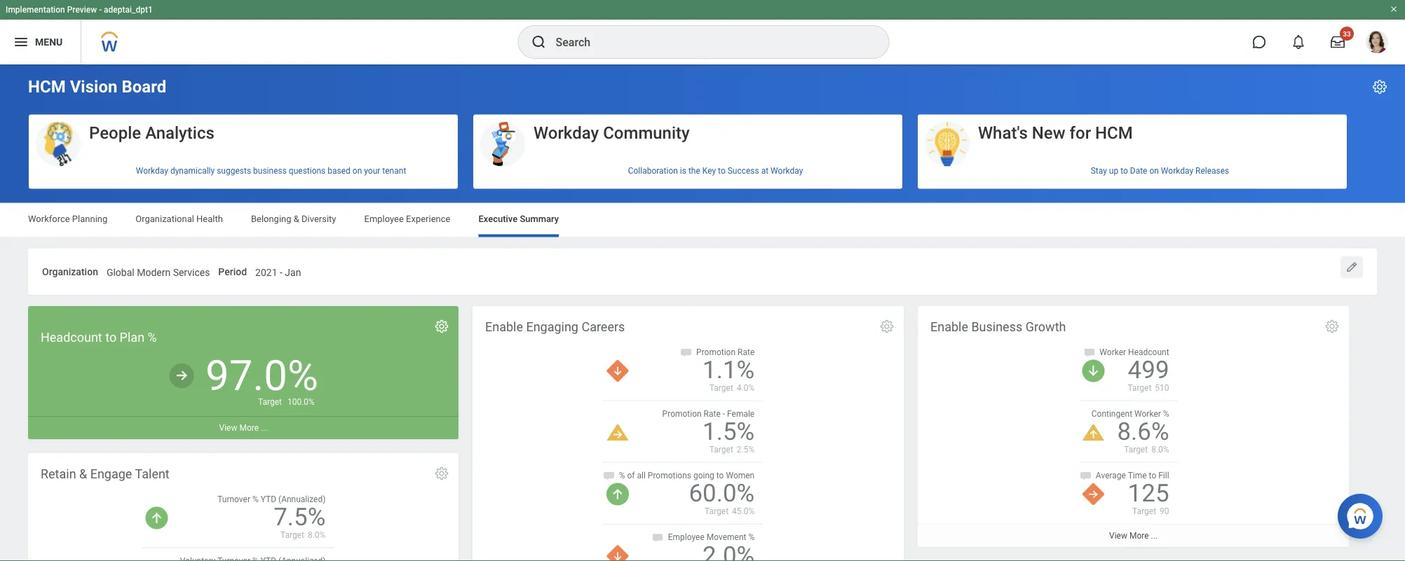 Task type: vqa. For each thing, say whether or not it's contained in the screenshot.
the 8.0% related to 7.5%
yes



Task type: locate. For each thing, give the bounding box(es) containing it.
worker headcount
[[1100, 347, 1169, 357]]

for
[[1070, 123, 1091, 143]]

engaging
[[526, 320, 578, 335]]

employee left movement
[[668, 533, 705, 543]]

0 vertical spatial employee
[[364, 214, 404, 224]]

1 horizontal spatial view more ...
[[1109, 531, 1158, 541]]

100.0%
[[287, 398, 315, 407]]

0 horizontal spatial ...
[[261, 423, 267, 433]]

0 horizontal spatial hcm
[[28, 77, 66, 97]]

view inside enable business growth element
[[1109, 531, 1127, 541]]

1.1%
[[703, 356, 755, 385]]

97.0%
[[206, 352, 318, 401]]

target left 2.5%
[[709, 445, 733, 455]]

to left plan
[[105, 331, 117, 345]]

employee for employee experience
[[364, 214, 404, 224]]

target left 100.0%
[[258, 398, 282, 407]]

1 horizontal spatial hcm
[[1095, 123, 1133, 143]]

neutral good image
[[168, 363, 195, 389]]

to inside enable business growth element
[[1149, 471, 1156, 481]]

0 horizontal spatial on
[[353, 166, 362, 176]]

0 horizontal spatial view
[[219, 423, 237, 433]]

2021 - jan
[[255, 267, 301, 278]]

7.5%
[[274, 503, 326, 532]]

target for 125
[[1132, 507, 1156, 517]]

promotion rate - female
[[662, 409, 755, 419]]

view more ... link down 90
[[918, 524, 1349, 548]]

0 vertical spatial view more ...
[[219, 423, 267, 433]]

enable left the engaging at bottom left
[[485, 320, 523, 335]]

configure this page image
[[1372, 79, 1388, 95]]

key
[[702, 166, 716, 176]]

employee left experience
[[364, 214, 404, 224]]

1 vertical spatial &
[[79, 467, 87, 482]]

% inside enable business growth element
[[1163, 409, 1169, 419]]

organization element
[[107, 258, 210, 283]]

1 horizontal spatial worker
[[1135, 409, 1161, 419]]

2 enable from the left
[[930, 320, 968, 335]]

... down 125 target 90
[[1151, 531, 1158, 541]]

target for 97.0%
[[258, 398, 282, 407]]

90
[[1160, 507, 1169, 517]]

1.5% target 2.5%
[[703, 418, 755, 455]]

... inside enable business growth element
[[1151, 531, 1158, 541]]

1 horizontal spatial enable
[[930, 320, 968, 335]]

- left jan
[[280, 267, 282, 278]]

&
[[294, 214, 299, 224], [79, 467, 87, 482]]

up good image down of at the left of page
[[606, 484, 629, 506]]

tab list
[[14, 204, 1391, 237]]

1.5%
[[703, 418, 755, 446]]

1 vertical spatial view
[[1109, 531, 1127, 541]]

worker
[[1100, 347, 1126, 357], [1135, 409, 1161, 419]]

8.0% inside 7.5% target 8.0%
[[308, 530, 326, 540]]

1 horizontal spatial -
[[280, 267, 282, 278]]

headcount inside enable business growth element
[[1128, 347, 1169, 357]]

adeptai_dpt1
[[104, 5, 153, 15]]

questions
[[289, 166, 326, 176]]

what's new for hcm button
[[918, 115, 1347, 168]]

1 horizontal spatial 8.0%
[[1151, 445, 1169, 455]]

target left 4.0%
[[709, 383, 733, 393]]

to right going
[[716, 471, 724, 481]]

planning
[[72, 214, 107, 224]]

target inside 1.5% target 2.5%
[[709, 445, 733, 455]]

0 horizontal spatial view more ...
[[219, 423, 267, 433]]

1 horizontal spatial rate
[[738, 347, 755, 357]]

target inside 125 target 90
[[1132, 507, 1156, 517]]

view more ... link down 97.0% target 100.0%
[[28, 416, 459, 440]]

1 horizontal spatial view
[[1109, 531, 1127, 541]]

on left your at top left
[[353, 166, 362, 176]]

1 vertical spatial 8.0%
[[308, 530, 326, 540]]

target inside 97.0% target 100.0%
[[258, 398, 282, 407]]

vision
[[70, 77, 117, 97]]

- inside menu 'banner'
[[99, 5, 102, 15]]

1 vertical spatial hcm
[[1095, 123, 1133, 143]]

target up employee movement %
[[705, 507, 729, 517]]

0 horizontal spatial employee
[[364, 214, 404, 224]]

workday dynamically suggests business questions based on your tenant
[[136, 166, 406, 176]]

tab list containing workforce planning
[[14, 204, 1391, 237]]

view more ... inside enable business growth element
[[1109, 531, 1158, 541]]

down bad image
[[606, 360, 629, 382]]

is
[[680, 166, 686, 176]]

1 vertical spatial headcount
[[1128, 347, 1169, 357]]

menu button
[[0, 20, 81, 65]]

executive
[[479, 214, 518, 224]]

more inside enable business growth element
[[1130, 531, 1149, 541]]

enable engaging careers
[[485, 320, 625, 335]]

growth
[[1026, 320, 1066, 335]]

- for implementation
[[99, 5, 102, 15]]

... for bottommost 'view more ...' link
[[1151, 531, 1158, 541]]

up good image down talent
[[146, 507, 168, 530]]

more for top 'view more ...' link
[[239, 423, 259, 433]]

retain & engage talent element
[[28, 454, 459, 562]]

510
[[1155, 383, 1169, 393]]

to
[[718, 166, 726, 176], [1121, 166, 1128, 176], [105, 331, 117, 345], [716, 471, 724, 481], [1149, 471, 1156, 481]]

0 horizontal spatial rate
[[704, 409, 721, 419]]

view more ... link
[[28, 416, 459, 440], [918, 524, 1349, 548]]

rate up 4.0%
[[738, 347, 755, 357]]

target down (annualized)
[[280, 530, 304, 540]]

8.0% up fill
[[1151, 445, 1169, 455]]

hcm
[[28, 77, 66, 97], [1095, 123, 1133, 143]]

& right "retain"
[[79, 467, 87, 482]]

up good image
[[606, 484, 629, 506], [146, 507, 168, 530]]

time
[[1128, 471, 1147, 481]]

on right 'date'
[[1150, 166, 1159, 176]]

8.0% for 8.6%
[[1151, 445, 1169, 455]]

1 enable from the left
[[485, 320, 523, 335]]

employee inside button
[[668, 533, 705, 543]]

target left 90
[[1132, 507, 1156, 517]]

inbox large image
[[1331, 35, 1345, 49]]

target for 7.5%
[[280, 530, 304, 540]]

2 vertical spatial -
[[723, 409, 725, 419]]

- right preview
[[99, 5, 102, 15]]

period
[[218, 266, 247, 278]]

hcm vision board
[[28, 77, 166, 97]]

% right movement
[[748, 533, 755, 543]]

% right plan
[[148, 331, 157, 345]]

more down 125 target 90
[[1130, 531, 1149, 541]]

headcount up 510 on the right of page
[[1128, 347, 1169, 357]]

0 vertical spatial view
[[219, 423, 237, 433]]

headcount left plan
[[41, 331, 102, 345]]

0 vertical spatial up good image
[[606, 484, 629, 506]]

enable left 'business'
[[930, 320, 968, 335]]

edit image
[[1345, 260, 1359, 275]]

hcm inside button
[[1095, 123, 1133, 143]]

modern
[[137, 267, 171, 278]]

board
[[122, 77, 166, 97]]

enable business growth element
[[918, 307, 1349, 548]]

view more ... down 125 target 90
[[1109, 531, 1158, 541]]

8.0% down (annualized)
[[308, 530, 326, 540]]

1 horizontal spatial employee
[[668, 533, 705, 543]]

enable engaging careers element
[[473, 307, 904, 562]]

workforce
[[28, 214, 70, 224]]

1 vertical spatial ...
[[1151, 531, 1158, 541]]

1 horizontal spatial headcount
[[1128, 347, 1169, 357]]

target left 510 on the right of page
[[1128, 383, 1152, 393]]

0 horizontal spatial view more ... link
[[28, 416, 459, 440]]

1 vertical spatial view more ...
[[1109, 531, 1158, 541]]

0 vertical spatial promotion
[[696, 347, 736, 357]]

0 horizontal spatial &
[[79, 467, 87, 482]]

0 vertical spatial more
[[239, 423, 259, 433]]

target for 499
[[1128, 383, 1152, 393]]

employee experience
[[364, 214, 450, 224]]

promotion for promotion rate
[[696, 347, 736, 357]]

target inside the 8.6% target 8.0%
[[1124, 445, 1148, 455]]

services
[[173, 267, 210, 278]]

view down 'average'
[[1109, 531, 1127, 541]]

1 vertical spatial -
[[280, 267, 282, 278]]

1 horizontal spatial &
[[294, 214, 299, 224]]

1 horizontal spatial more
[[1130, 531, 1149, 541]]

worker down 510 on the right of page
[[1135, 409, 1161, 419]]

worker up down good image
[[1100, 347, 1126, 357]]

- inside enable engaging careers element
[[723, 409, 725, 419]]

promotion for promotion rate - female
[[662, 409, 702, 419]]

rate
[[738, 347, 755, 357], [704, 409, 721, 419]]

0 horizontal spatial 8.0%
[[308, 530, 326, 540]]

0 horizontal spatial -
[[99, 5, 102, 15]]

view down 97.0% target 100.0%
[[219, 423, 237, 433]]

0 vertical spatial headcount
[[41, 331, 102, 345]]

rate left 'female' in the bottom right of the page
[[704, 409, 721, 419]]

% down 510 on the right of page
[[1163, 409, 1169, 419]]

view more ...
[[219, 423, 267, 433], [1109, 531, 1158, 541]]

1 horizontal spatial ...
[[1151, 531, 1158, 541]]

125 target 90
[[1128, 479, 1169, 517]]

& left diversity
[[294, 214, 299, 224]]

1 vertical spatial promotion
[[662, 409, 702, 419]]

to left fill
[[1149, 471, 1156, 481]]

view for top 'view more ...' link
[[219, 423, 237, 433]]

to right key
[[718, 166, 726, 176]]

0 horizontal spatial more
[[239, 423, 259, 433]]

configure retain & engage talent image
[[434, 466, 449, 482]]

1 vertical spatial employee
[[668, 533, 705, 543]]

turnover % ytd (annualized)
[[217, 495, 326, 504]]

to right up
[[1121, 166, 1128, 176]]

0 vertical spatial rate
[[738, 347, 755, 357]]

8.0% inside the 8.6% target 8.0%
[[1151, 445, 1169, 455]]

1 horizontal spatial on
[[1150, 166, 1159, 176]]

- left 'female' in the bottom right of the page
[[723, 409, 725, 419]]

enable
[[485, 320, 523, 335], [930, 320, 968, 335]]

view more ... down 97.0% target 100.0%
[[219, 423, 267, 433]]

target inside 499 target 510
[[1128, 383, 1152, 393]]

analytics
[[145, 123, 214, 143]]

target inside 60.0% target 45.0%
[[705, 507, 729, 517]]

1 on from the left
[[353, 166, 362, 176]]

up warning image
[[1082, 425, 1105, 441]]

1 vertical spatial up good image
[[146, 507, 168, 530]]

people analytics
[[89, 123, 214, 143]]

up good image inside enable engaging careers element
[[606, 484, 629, 506]]

tenant
[[382, 166, 406, 176]]

1 horizontal spatial up good image
[[606, 484, 629, 506]]

1 vertical spatial view more ... link
[[918, 524, 1349, 548]]

%
[[148, 331, 157, 345], [1163, 409, 1169, 419], [619, 471, 625, 481], [252, 495, 259, 504], [748, 533, 755, 543]]

jan
[[285, 267, 301, 278]]

view for bottommost 'view more ...' link
[[1109, 531, 1127, 541]]

target inside 7.5% target 8.0%
[[280, 530, 304, 540]]

rate for promotion rate - female
[[704, 409, 721, 419]]

0 vertical spatial view more ... link
[[28, 416, 459, 440]]

suggests
[[217, 166, 251, 176]]

0 vertical spatial ...
[[261, 423, 267, 433]]

fill
[[1158, 471, 1169, 481]]

1 horizontal spatial view more ... link
[[918, 524, 1349, 548]]

stay up to date on workday releases
[[1091, 166, 1229, 176]]

... down 97.0% target 100.0%
[[261, 423, 267, 433]]

talent
[[135, 467, 170, 482]]

% left ytd
[[252, 495, 259, 504]]

success
[[728, 166, 759, 176]]

0 vertical spatial 8.0%
[[1151, 445, 1169, 455]]

down good image
[[1082, 360, 1105, 382]]

33
[[1343, 29, 1351, 38]]

8.6%
[[1117, 418, 1169, 446]]

global
[[107, 267, 134, 278]]

employee
[[364, 214, 404, 224], [668, 533, 705, 543]]

target inside 1.1% target 4.0%
[[709, 383, 733, 393]]

& inside tab list
[[294, 214, 299, 224]]

contingent
[[1092, 409, 1132, 419]]

hcm down menu
[[28, 77, 66, 97]]

% of all promotions going to women
[[619, 471, 755, 481]]

0 vertical spatial &
[[294, 214, 299, 224]]

target up time
[[1124, 445, 1148, 455]]

hcm right for in the top right of the page
[[1095, 123, 1133, 143]]

all
[[637, 471, 646, 481]]

more down 97.0% target 100.0%
[[239, 423, 259, 433]]

Global Modern Services text field
[[107, 258, 210, 283]]

headcount to plan %
[[41, 331, 157, 345]]

0 horizontal spatial enable
[[485, 320, 523, 335]]

2 horizontal spatial -
[[723, 409, 725, 419]]

8.6% target 8.0%
[[1117, 418, 1169, 455]]

enable for 499
[[930, 320, 968, 335]]

period element
[[255, 258, 301, 283]]

1 vertical spatial rate
[[704, 409, 721, 419]]

going
[[693, 471, 714, 481]]

view
[[219, 423, 237, 433], [1109, 531, 1127, 541]]

promotions
[[648, 471, 691, 481]]

executive summary
[[479, 214, 559, 224]]

0 horizontal spatial up good image
[[146, 507, 168, 530]]

employee for employee movement %
[[668, 533, 705, 543]]

target
[[709, 383, 733, 393], [1128, 383, 1152, 393], [258, 398, 282, 407], [709, 445, 733, 455], [1124, 445, 1148, 455], [705, 507, 729, 517], [1132, 507, 1156, 517], [280, 530, 304, 540]]

1 vertical spatial more
[[1130, 531, 1149, 541]]

retain & engage talent
[[41, 467, 170, 482]]

0 vertical spatial -
[[99, 5, 102, 15]]

0 horizontal spatial worker
[[1100, 347, 1126, 357]]



Task type: describe. For each thing, give the bounding box(es) containing it.
8.0% for 7.5%
[[308, 530, 326, 540]]

& for retain
[[79, 467, 87, 482]]

workday inside button
[[534, 123, 599, 143]]

stay
[[1091, 166, 1107, 176]]

60.0% target 45.0%
[[689, 479, 755, 517]]

engage
[[90, 467, 132, 482]]

configure image
[[434, 319, 449, 335]]

1 vertical spatial worker
[[1135, 409, 1161, 419]]

% inside button
[[748, 533, 755, 543]]

(annualized)
[[278, 495, 326, 504]]

business
[[253, 166, 287, 176]]

organizational health
[[136, 214, 223, 224]]

view more ... for top 'view more ...' link
[[219, 423, 267, 433]]

workday community
[[534, 123, 690, 143]]

down bad image
[[606, 545, 629, 562]]

female
[[727, 409, 755, 419]]

to inside stay up to date on workday releases link
[[1121, 166, 1128, 176]]

% inside the retain & engage talent element
[[252, 495, 259, 504]]

search image
[[530, 34, 547, 50]]

average
[[1096, 471, 1126, 481]]

- for promotion
[[723, 409, 725, 419]]

97.0% main content
[[0, 65, 1405, 562]]

workday dynamically suggests business questions based on your tenant link
[[29, 161, 458, 182]]

0 vertical spatial hcm
[[28, 77, 66, 97]]

contingent worker %
[[1092, 409, 1169, 419]]

- inside 2021 - jan text field
[[280, 267, 282, 278]]

... for top 'view more ...' link
[[261, 423, 267, 433]]

health
[[196, 214, 223, 224]]

target for 60.0%
[[705, 507, 729, 517]]

belonging & diversity
[[251, 214, 336, 224]]

implementation
[[6, 5, 65, 15]]

neutral warning image
[[606, 425, 629, 441]]

workforce planning
[[28, 214, 107, 224]]

dynamically
[[170, 166, 215, 176]]

enable for 1.1%
[[485, 320, 523, 335]]

people analytics button
[[29, 115, 458, 168]]

workday community button
[[473, 115, 902, 168]]

tab list inside 97.0% main content
[[14, 204, 1391, 237]]

implementation preview -   adeptai_dpt1
[[6, 5, 153, 15]]

2021 - Jan text field
[[255, 258, 301, 283]]

rate for promotion rate
[[738, 347, 755, 357]]

33 button
[[1322, 27, 1354, 57]]

125
[[1128, 479, 1169, 508]]

configure enable business growth image
[[1325, 319, 1340, 335]]

to inside enable engaging careers element
[[716, 471, 724, 481]]

2021
[[255, 267, 277, 278]]

women
[[726, 471, 755, 481]]

menu
[[35, 36, 63, 48]]

new
[[1032, 123, 1065, 143]]

retain
[[41, 467, 76, 482]]

profile logan mcneil image
[[1366, 31, 1388, 56]]

date
[[1130, 166, 1147, 176]]

preview
[[67, 5, 97, 15]]

what's
[[978, 123, 1028, 143]]

1.1% target 4.0%
[[703, 356, 755, 393]]

close environment banner image
[[1390, 5, 1398, 13]]

0 horizontal spatial headcount
[[41, 331, 102, 345]]

justify image
[[13, 34, 29, 50]]

view more ... for bottommost 'view more ...' link
[[1109, 531, 1158, 541]]

collaboration is the key to success at workday link
[[473, 161, 902, 182]]

organizational
[[136, 214, 194, 224]]

target for 1.5%
[[709, 445, 733, 455]]

community
[[603, 123, 690, 143]]

45.0%
[[732, 507, 755, 517]]

2 on from the left
[[1150, 166, 1159, 176]]

up good image inside the retain & engage talent element
[[146, 507, 168, 530]]

0 vertical spatial worker
[[1100, 347, 1126, 357]]

% left of at the left of page
[[619, 471, 625, 481]]

configure enable engaging careers image
[[879, 319, 895, 335]]

based
[[328, 166, 350, 176]]

promotion rate
[[696, 347, 755, 357]]

average time to fill
[[1096, 471, 1169, 481]]

target for 8.6%
[[1124, 445, 1148, 455]]

global modern services
[[107, 267, 210, 278]]

up
[[1109, 166, 1119, 176]]

releases
[[1196, 166, 1229, 176]]

notifications large image
[[1292, 35, 1306, 49]]

organization
[[42, 266, 98, 278]]

business
[[971, 320, 1022, 335]]

collaboration
[[628, 166, 678, 176]]

7.5% target 8.0%
[[274, 503, 326, 540]]

97.0% target 100.0%
[[206, 352, 318, 407]]

& for belonging
[[294, 214, 299, 224]]

plan
[[120, 331, 144, 345]]

what's new for hcm
[[978, 123, 1133, 143]]

2.5%
[[737, 445, 755, 455]]

menu banner
[[0, 0, 1405, 65]]

your
[[364, 166, 380, 176]]

499
[[1128, 356, 1169, 385]]

4.0%
[[737, 383, 755, 393]]

the
[[689, 166, 700, 176]]

target for 1.1%
[[709, 383, 733, 393]]

people
[[89, 123, 141, 143]]

more for bottommost 'view more ...' link
[[1130, 531, 1149, 541]]

neutral bad image
[[1082, 484, 1105, 506]]

Search Workday  search field
[[556, 27, 860, 57]]

ytd
[[261, 495, 276, 504]]

60.0%
[[689, 479, 755, 508]]

stay up to date on workday releases link
[[918, 161, 1347, 182]]

to inside collaboration is the key to success at workday link
[[718, 166, 726, 176]]

belonging
[[251, 214, 291, 224]]

499 target 510
[[1128, 356, 1169, 393]]

collaboration is the key to success at workday
[[628, 166, 803, 176]]

turnover
[[217, 495, 250, 504]]

careers
[[582, 320, 625, 335]]



